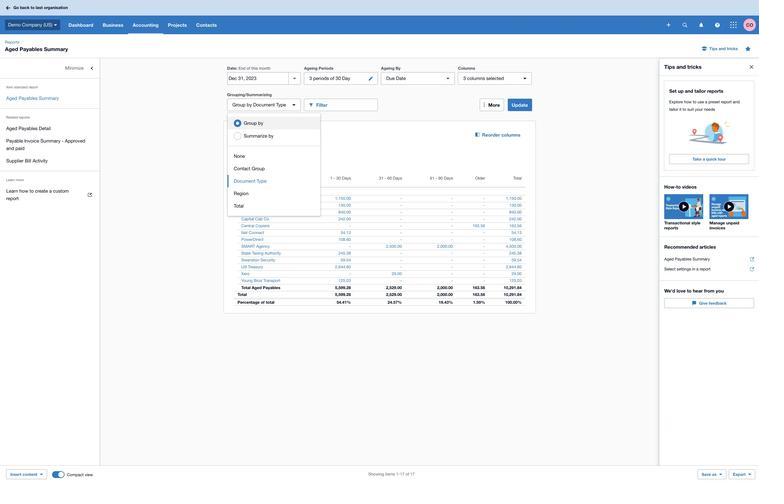 Task type: vqa. For each thing, say whether or not it's contained in the screenshot.
list box containing Group by
yes



Task type: describe. For each thing, give the bounding box(es) containing it.
activity
[[32, 158, 48, 164]]

view
[[85, 473, 93, 478]]

payable invoice summary - approved and paid
[[6, 138, 85, 151]]

by for summarize by
[[269, 133, 274, 139]]

summarize by
[[244, 133, 274, 139]]

total inside group
[[234, 204, 244, 209]]

0 horizontal spatial tricks
[[687, 64, 702, 70]]

periods
[[313, 76, 329, 81]]

love
[[677, 288, 686, 294]]

invoice
[[24, 138, 39, 144]]

aged payables summary for top aged payables summary link
[[6, 96, 59, 101]]

take a quick tour
[[693, 157, 726, 162]]

3 periods of 30 day
[[309, 76, 350, 81]]

net connect link
[[234, 230, 268, 236]]

projects button
[[163, 16, 192, 34]]

1 vertical spatial tips
[[664, 64, 675, 70]]

and inside payable invoice summary - approved and paid
[[6, 146, 14, 151]]

dashboard link
[[64, 16, 98, 34]]

list of convenience dates image
[[289, 72, 301, 85]]

and up up
[[677, 64, 686, 70]]

it
[[679, 107, 682, 112]]

aged inside reports aged payables summary
[[5, 46, 18, 52]]

cab
[[255, 217, 263, 222]]

day
[[342, 76, 350, 81]]

ageing periods
[[304, 66, 334, 71]]

as
[[234, 153, 239, 159]]

reorder columns button
[[471, 129, 525, 141]]

ageing for ageing by
[[381, 66, 395, 71]]

ageing inside demo company (us) as of december 31, 2023 ageing by due date
[[234, 161, 248, 166]]

tips and tricks button
[[698, 44, 742, 54]]

powerdirect
[[241, 238, 263, 242]]

0 vertical spatial date
[[227, 66, 236, 71]]

total aged payables
[[241, 286, 280, 291]]

2 130.00 from the left
[[509, 203, 522, 208]]

you
[[716, 288, 724, 294]]

summary inside reports aged payables summary
[[44, 46, 68, 52]]

aged down the standard
[[6, 96, 17, 101]]

how-
[[664, 184, 676, 190]]

1 2,000.00 from the top
[[437, 244, 453, 249]]

bill
[[25, 158, 31, 164]]

supplier bill activity link
[[0, 155, 100, 167]]

1 vertical spatial tips and tricks
[[664, 64, 702, 70]]

net
[[241, 231, 248, 235]]

last
[[36, 5, 43, 10]]

1 1,150.00 link from the left
[[331, 196, 355, 202]]

of inside 3 periods of 30 day button
[[330, 76, 334, 81]]

type inside popup button
[[276, 102, 286, 108]]

to for go back to last organisation
[[31, 5, 35, 10]]

invoices
[[710, 226, 726, 231]]

summary for rightmost aged payables summary link
[[693, 257, 710, 262]]

3 columns selected
[[463, 76, 504, 81]]

aged payables detail link
[[0, 123, 100, 135]]

payables up invoice
[[19, 126, 38, 131]]

and inside explore how to use a preset report and tailor it to suit your needs
[[733, 100, 740, 104]]

60
[[387, 176, 392, 181]]

summarize
[[244, 133, 267, 139]]

payables up settings
[[675, 257, 692, 262]]

due
[[256, 161, 264, 166]]

capital cab co
[[241, 217, 269, 222]]

aged down bros
[[252, 286, 262, 291]]

a inside 'button'
[[703, 157, 705, 162]]

svg image up tips and tricks button
[[699, 23, 703, 27]]

1 108.60 link from the left
[[335, 237, 355, 243]]

to for learn how to create a custom report
[[30, 189, 34, 194]]

2 17 from the left
[[410, 473, 415, 477]]

recommended articles
[[664, 244, 716, 250]]

related reports
[[6, 116, 30, 119]]

document inside button
[[234, 179, 255, 184]]

abc
[[241, 196, 249, 201]]

bayside wholesale
[[241, 210, 275, 215]]

840.00 for 2nd 840.00 link from the left
[[509, 210, 522, 215]]

1 2,644.60 link from the left
[[331, 264, 355, 271]]

1 54.13 link from the left
[[337, 230, 355, 236]]

update
[[512, 102, 528, 108]]

Report title field
[[232, 129, 461, 143]]

company for demo company (us)
[[22, 22, 42, 27]]

reports aged payables summary
[[5, 40, 68, 52]]

10,291.84 for total
[[504, 292, 522, 297]]

ageing by
[[381, 66, 401, 71]]

more
[[16, 178, 24, 182]]

3 for 3 periods of 30 day
[[309, 76, 312, 81]]

tricks inside button
[[727, 46, 738, 51]]

0 vertical spatial aged payables summary link
[[0, 92, 100, 105]]

to for we'd love to hear from you
[[687, 288, 692, 294]]

1 17 from the left
[[400, 473, 405, 477]]

and right up
[[685, 88, 693, 94]]

date : end of this month
[[227, 66, 271, 71]]

to right it
[[683, 107, 686, 112]]

in
[[692, 267, 695, 272]]

0 vertical spatial tailor
[[695, 88, 706, 94]]

date
[[265, 161, 274, 166]]

contact for contact group
[[234, 166, 250, 171]]

of inside demo company (us) as of december 31, 2023 ageing by due date
[[240, 153, 244, 159]]

1 130.00 link from the left
[[335, 203, 355, 209]]

business button
[[98, 16, 128, 34]]

how-to videos
[[664, 184, 697, 190]]

2 2,644.60 link from the left
[[502, 264, 525, 271]]

2 59.54 link from the left
[[508, 258, 525, 264]]

1 - 30 days button
[[307, 172, 355, 187]]

document type button
[[228, 175, 321, 188]]

1 horizontal spatial aged payables summary link
[[664, 255, 754, 265]]

summary for payable invoice summary - approved and paid link
[[40, 138, 60, 144]]

back
[[20, 5, 30, 10]]

report output element
[[234, 172, 525, 306]]

- inside 61 - 90 days button
[[436, 176, 437, 181]]

a inside learn how to create a custom report
[[49, 189, 52, 194]]

central copiers
[[241, 224, 269, 229]]

how for explore
[[684, 100, 692, 104]]

24.57%
[[388, 300, 402, 305]]

bayside for bayside club
[[241, 203, 256, 208]]

recommended
[[664, 244, 698, 250]]

to left videos on the right top of the page
[[676, 184, 681, 190]]

svg image inside "go back to last organisation" link
[[6, 6, 10, 10]]

minimize
[[65, 65, 84, 71]]

transactional style reports button
[[664, 195, 703, 231]]

group inside 'button'
[[252, 166, 265, 171]]

2 108.60 from the left
[[509, 238, 522, 242]]

aged up abc
[[237, 189, 249, 194]]

company for demo company (us) as of december 31, 2023 ageing by due date
[[247, 146, 268, 151]]

treasury
[[248, 265, 263, 270]]

0 horizontal spatial reports
[[19, 116, 30, 119]]

2 54.13 link from the left
[[508, 230, 525, 236]]

group for group by document type
[[232, 102, 246, 108]]

furniture
[[251, 196, 267, 201]]

report inside explore how to use a preset report and tailor it to suit your needs
[[721, 100, 732, 104]]

selected
[[486, 76, 504, 81]]

1 horizontal spatial total button
[[489, 172, 525, 187]]

save as button
[[698, 470, 726, 480]]

1 29.00 from the left
[[392, 272, 402, 277]]

Select end date field
[[227, 73, 289, 84]]

2 130.00 link from the left
[[506, 203, 525, 209]]

filter
[[316, 102, 328, 108]]

group by
[[244, 121, 263, 126]]

accounting
[[133, 22, 159, 28]]

tips inside tips and tricks button
[[709, 46, 718, 51]]

bayside wholesale link
[[234, 210, 279, 216]]

state taxing authority link
[[234, 251, 285, 257]]

contact group button
[[228, 163, 321, 175]]

a inside explore how to use a preset report and tailor it to suit your needs
[[705, 100, 707, 104]]

co
[[746, 22, 753, 28]]

1 840.00 link from the left
[[335, 210, 355, 216]]

smart agency
[[241, 244, 270, 249]]

smart agency link
[[234, 244, 273, 250]]

2,529.00 for total
[[386, 292, 402, 297]]

accounting button
[[128, 16, 163, 34]]

go back to last organisation link
[[4, 2, 72, 13]]

select
[[664, 267, 676, 272]]



Task type: locate. For each thing, give the bounding box(es) containing it.
use
[[698, 100, 704, 104]]

0 horizontal spatial 125.03 link
[[335, 278, 355, 284]]

1 vertical spatial 5,599.28
[[335, 292, 351, 297]]

29.00
[[392, 272, 402, 277], [512, 272, 522, 277]]

as
[[712, 473, 717, 478]]

125.03 link up 100.00%
[[506, 278, 525, 284]]

2 2,644.60 from the left
[[506, 265, 522, 270]]

1 horizontal spatial 163.56 link
[[506, 223, 525, 229]]

company inside demo company (us) as of december 31, 2023 ageing by due date
[[247, 146, 268, 151]]

xero down us
[[241, 272, 249, 277]]

1 vertical spatial type
[[257, 179, 267, 184]]

aged payables detail
[[6, 126, 51, 131]]

aged payables summary link down xero standard report
[[0, 92, 100, 105]]

type up group by button
[[276, 102, 286, 108]]

2 2,000.00 from the top
[[437, 286, 453, 291]]

insert
[[10, 473, 21, 478]]

1 days from the left
[[342, 176, 351, 181]]

showing items 1-17 of 17
[[368, 473, 415, 477]]

30 right 1
[[336, 176, 341, 181]]

to for explore how to use a preset report and tailor it to suit your needs
[[693, 100, 697, 104]]

1 vertical spatial learn
[[6, 189, 18, 194]]

reports link
[[2, 39, 22, 46]]

swanston security
[[241, 258, 275, 263]]

to right love
[[687, 288, 692, 294]]

summary
[[44, 46, 68, 52], [39, 96, 59, 101], [40, 138, 60, 144], [693, 257, 710, 262]]

0 horizontal spatial 59.54
[[341, 258, 351, 263]]

0 horizontal spatial svg image
[[667, 23, 671, 27]]

1 horizontal spatial 840.00
[[509, 210, 522, 215]]

2 163.56 link from the left
[[506, 223, 525, 229]]

- inside '1 - 30 days' button
[[333, 176, 335, 181]]

svg image down organisation
[[54, 24, 57, 26]]

summary up the "in"
[[693, 257, 710, 262]]

report right the standard
[[29, 85, 38, 89]]

1 vertical spatial aged payables summary
[[664, 257, 710, 262]]

tailor inside explore how to use a preset report and tailor it to suit your needs
[[669, 107, 678, 112]]

demo down go
[[8, 22, 21, 27]]

0 horizontal spatial 2,644.60
[[335, 265, 351, 270]]

1 horizontal spatial 59.54
[[512, 258, 522, 263]]

0 horizontal spatial aged payables summary link
[[0, 92, 100, 105]]

tips and tricks up up
[[664, 64, 702, 70]]

by inside popup button
[[247, 102, 252, 108]]

2 125.03 link from the left
[[506, 278, 525, 284]]

summary down aged payables detail link at the top
[[40, 138, 60, 144]]

summarize by button
[[228, 130, 321, 142]]

3 inside button
[[309, 76, 312, 81]]

1 bayside from the top
[[241, 203, 256, 208]]

columns down columns
[[467, 76, 485, 81]]

90
[[438, 176, 443, 181]]

give
[[699, 301, 708, 306]]

group
[[228, 113, 321, 216]]

2,529.00 for total aged payables
[[386, 286, 402, 291]]

0 horizontal spatial days
[[342, 176, 351, 181]]

30 inside report output element
[[336, 176, 341, 181]]

125.03 link up 54.41%
[[335, 278, 355, 284]]

total button up the co
[[228, 200, 321, 213]]

2 245.38 from the left
[[509, 251, 522, 256]]

ageing left by
[[381, 66, 395, 71]]

1 horizontal spatial tips and tricks
[[709, 46, 738, 51]]

2 840.00 from the left
[[509, 210, 522, 215]]

1 vertical spatial tricks
[[687, 64, 702, 70]]

how inside explore how to use a preset report and tailor it to suit your needs
[[684, 100, 692, 104]]

days right 60
[[393, 176, 402, 181]]

how down more
[[19, 189, 28, 194]]

contact inside button
[[237, 176, 252, 181]]

1 vertical spatial (us)
[[269, 146, 278, 151]]

state
[[241, 251, 251, 256]]

aged payables summary up "select settings in a report" at the right bottom of page
[[664, 257, 710, 262]]

1.59%
[[473, 300, 485, 305]]

bayside club link
[[234, 203, 269, 209]]

0 horizontal spatial 840.00
[[338, 210, 351, 215]]

125.03 up 100.00%
[[509, 279, 522, 283]]

tips and tricks inside button
[[709, 46, 738, 51]]

of right as
[[240, 153, 244, 159]]

date right due
[[396, 76, 406, 81]]

ageing
[[304, 66, 318, 71], [381, 66, 395, 71], [234, 161, 248, 166]]

of inside report output element
[[261, 300, 265, 305]]

export button
[[729, 470, 755, 480]]

1 horizontal spatial 125.03 link
[[506, 278, 525, 284]]

29.00 link down the 2,500.00 link
[[388, 271, 406, 277]]

1 vertical spatial contact
[[237, 176, 252, 181]]

3 periods of 30 day button
[[304, 72, 378, 85]]

30
[[336, 76, 341, 81], [336, 176, 341, 181]]

2 1,150.00 from the left
[[506, 196, 522, 201]]

columns right reorder
[[501, 132, 521, 138]]

payables down transport
[[263, 286, 280, 291]]

10,291.84 for total aged payables
[[504, 286, 522, 291]]

due
[[386, 76, 395, 81]]

list box containing group by
[[228, 113, 321, 216]]

tips and tricks left remove from favorites image
[[709, 46, 738, 51]]

supplier bill activity
[[6, 158, 48, 164]]

1 vertical spatial reports
[[19, 116, 30, 119]]

document down the grouping/summarizing
[[253, 102, 275, 108]]

0 horizontal spatial 242.00
[[338, 217, 351, 222]]

(us) inside demo company (us) as of december 31, 2023 ageing by due date
[[269, 146, 278, 151]]

2 3 from the left
[[463, 76, 466, 81]]

learn down learn more
[[6, 189, 18, 194]]

1 125.03 from the left
[[338, 279, 351, 283]]

29.00 down 4,500.00 link
[[512, 272, 522, 277]]

net connect
[[241, 231, 264, 235]]

840.00
[[338, 210, 351, 215], [509, 210, 522, 215]]

0 horizontal spatial 54.13 link
[[337, 230, 355, 236]]

1 horizontal spatial 54.13 link
[[508, 230, 525, 236]]

your
[[695, 107, 703, 112]]

learn how to create a custom report
[[6, 189, 69, 201]]

by for group by
[[258, 121, 263, 126]]

2,644.60
[[335, 265, 351, 270], [506, 265, 522, 270]]

1 horizontal spatial 29.00 link
[[508, 271, 525, 277]]

company inside popup button
[[22, 22, 42, 27]]

2 840.00 link from the left
[[506, 210, 525, 216]]

31
[[379, 176, 383, 181]]

1 vertical spatial 30
[[336, 176, 341, 181]]

2 245.38 link from the left
[[506, 251, 525, 257]]

a right create on the left top
[[49, 189, 52, 194]]

how
[[684, 100, 692, 104], [19, 189, 28, 194]]

31 - 60 days button
[[355, 172, 406, 187]]

this
[[251, 66, 258, 71]]

xero inside report output element
[[241, 272, 249, 277]]

month
[[259, 66, 271, 71]]

club
[[257, 203, 265, 208]]

1 horizontal spatial 59.54 link
[[508, 258, 525, 264]]

a right use
[[705, 100, 707, 104]]

group containing group by
[[228, 113, 321, 216]]

1 horizontal spatial 242.00
[[509, 217, 522, 222]]

feedback
[[709, 301, 727, 306]]

report inside learn how to create a custom report
[[6, 196, 19, 201]]

svg image
[[683, 23, 687, 27], [715, 23, 720, 27], [667, 23, 671, 27]]

to inside learn how to create a custom report
[[30, 189, 34, 194]]

2 learn from the top
[[6, 189, 18, 194]]

to inside banner
[[31, 5, 35, 10]]

2 horizontal spatial days
[[444, 176, 453, 181]]

1 horizontal spatial tips
[[709, 46, 718, 51]]

5,599.28 for total aged payables
[[335, 286, 351, 291]]

59.54 for second 59.54 link from the right
[[341, 258, 351, 263]]

125.03 for 2nd 125.03 'link'
[[509, 279, 522, 283]]

transactional style reports
[[664, 221, 701, 231]]

0 horizontal spatial xero
[[6, 85, 13, 89]]

1 horizontal spatial 17
[[410, 473, 415, 477]]

2 bayside from the top
[[241, 210, 256, 215]]

aged down related
[[6, 126, 17, 131]]

1 10,291.84 from the top
[[504, 286, 522, 291]]

0 horizontal spatial 54.13
[[341, 231, 351, 235]]

contact group
[[234, 166, 265, 171]]

59.54 for second 59.54 link from left
[[512, 258, 522, 263]]

svg image left go
[[6, 6, 10, 10]]

3
[[309, 76, 312, 81], [463, 76, 466, 81]]

reports inside transactional style reports
[[664, 226, 678, 231]]

0 vertical spatial total button
[[489, 172, 525, 187]]

1 29.00 link from the left
[[388, 271, 406, 277]]

company down "go back to last organisation" link
[[22, 22, 42, 27]]

of
[[247, 66, 250, 71], [330, 76, 334, 81], [240, 153, 244, 159], [261, 300, 265, 305], [406, 473, 409, 477]]

61 - 90 days button
[[406, 172, 457, 187]]

create
[[35, 189, 48, 194]]

1 125.03 link from the left
[[335, 278, 355, 284]]

1 horizontal spatial 125.03
[[509, 279, 522, 283]]

1 vertical spatial company
[[247, 146, 268, 151]]

2 242.00 link from the left
[[506, 216, 525, 223]]

payables inside reports aged payables summary
[[20, 46, 42, 52]]

1 horizontal spatial days
[[393, 176, 402, 181]]

1 vertical spatial how
[[19, 189, 28, 194]]

3 down columns
[[463, 76, 466, 81]]

5,599.28
[[335, 286, 351, 291], [335, 292, 351, 297]]

2 horizontal spatial svg image
[[715, 23, 720, 27]]

(us) for demo company (us) as of december 31, 2023 ageing by due date
[[269, 146, 278, 151]]

filter button
[[304, 99, 378, 111]]

(us) down go back to last organisation
[[43, 22, 52, 27]]

learn inside learn how to create a custom report
[[6, 189, 18, 194]]

demo up the none
[[234, 146, 246, 151]]

1 horizontal spatial svg image
[[683, 23, 687, 27]]

1 59.54 link from the left
[[337, 258, 355, 264]]

remove from favorites image
[[742, 42, 754, 55]]

report help panel close image
[[745, 61, 758, 73]]

- inside 31 - 60 days button
[[384, 176, 386, 181]]

4,500.00 link
[[502, 244, 525, 250]]

of right "periods"
[[330, 76, 334, 81]]

1 163.56 link from the left
[[469, 223, 489, 229]]

0 vertical spatial document
[[253, 102, 275, 108]]

type up aged payables
[[257, 179, 267, 184]]

1 horizontal spatial 130.00
[[509, 203, 522, 208]]

demo inside popup button
[[8, 22, 21, 27]]

payable invoice summary - approved and paid link
[[0, 135, 100, 155]]

0 horizontal spatial 245.38 link
[[335, 251, 355, 257]]

2 5,599.28 from the top
[[335, 292, 351, 297]]

organisation
[[44, 5, 68, 10]]

0 horizontal spatial 29.00 link
[[388, 271, 406, 277]]

related
[[6, 116, 18, 119]]

days right 1
[[342, 176, 351, 181]]

reports up recommended in the bottom right of the page
[[664, 226, 678, 231]]

to
[[31, 5, 35, 10], [693, 100, 697, 104], [683, 107, 686, 112], [676, 184, 681, 190], [30, 189, 34, 194], [687, 288, 692, 294]]

type inside button
[[257, 179, 267, 184]]

3 left "periods"
[[309, 76, 312, 81]]

supplier
[[6, 158, 24, 164]]

banner containing co
[[0, 0, 759, 34]]

reports up 'preset'
[[707, 88, 723, 94]]

0 vertical spatial group
[[232, 102, 246, 108]]

of inside date : end of this month
[[247, 66, 250, 71]]

company up december
[[247, 146, 268, 151]]

3 for 3 columns selected
[[463, 76, 466, 81]]

summary inside payable invoice summary - approved and paid
[[40, 138, 60, 144]]

minimize button
[[0, 62, 100, 75]]

compact
[[67, 473, 84, 478]]

54.13
[[341, 231, 351, 235], [512, 231, 522, 235]]

1 horizontal spatial 1,150.00
[[506, 196, 522, 201]]

130.00 link
[[335, 203, 355, 209], [506, 203, 525, 209]]

- link
[[397, 196, 406, 202], [448, 196, 457, 202], [480, 196, 489, 202], [397, 203, 406, 209], [448, 203, 457, 209], [480, 203, 489, 209], [397, 210, 406, 216], [448, 210, 457, 216], [480, 210, 489, 216], [397, 216, 406, 223], [448, 216, 457, 223], [480, 216, 489, 223], [346, 223, 355, 229], [397, 223, 406, 229], [448, 223, 457, 229], [397, 230, 406, 236], [448, 230, 457, 236], [480, 230, 489, 236], [397, 237, 406, 243], [448, 237, 457, 243], [480, 237, 489, 243], [346, 244, 355, 250], [480, 244, 489, 250], [397, 251, 406, 257], [448, 251, 457, 257], [480, 251, 489, 257], [397, 258, 406, 264], [448, 258, 457, 264], [480, 258, 489, 264], [397, 264, 406, 271], [448, 264, 457, 271], [480, 264, 489, 271], [346, 271, 355, 277], [448, 271, 457, 277], [480, 271, 489, 277], [397, 278, 406, 284], [448, 278, 457, 284], [480, 278, 489, 284]]

0 horizontal spatial columns
[[467, 76, 485, 81]]

total button right older
[[489, 172, 525, 187]]

demo for demo company (us) as of december 31, 2023 ageing by due date
[[234, 146, 246, 151]]

1 54.13 from the left
[[341, 231, 351, 235]]

summary down the minimize button
[[39, 96, 59, 101]]

2,644.60 link
[[331, 264, 355, 271], [502, 264, 525, 271]]

2 29.00 link from the left
[[508, 271, 525, 277]]

report right 'preset'
[[721, 100, 732, 104]]

items
[[385, 473, 395, 477]]

2 59.54 from the left
[[512, 258, 522, 263]]

xero for xero standard report
[[6, 85, 13, 89]]

total
[[266, 300, 274, 305]]

1-
[[396, 473, 400, 477]]

0 vertical spatial how
[[684, 100, 692, 104]]

0 horizontal spatial 3
[[309, 76, 312, 81]]

1 242.00 link from the left
[[335, 216, 355, 223]]

of right 1-
[[406, 473, 409, 477]]

how for learn
[[19, 189, 28, 194]]

0 vertical spatial 30
[[336, 76, 341, 81]]

1 vertical spatial date
[[396, 76, 406, 81]]

1 horizontal spatial 2,644.60 link
[[502, 264, 525, 271]]

by down the grouping/summarizing
[[247, 102, 252, 108]]

1 horizontal spatial 245.38 link
[[506, 251, 525, 257]]

0 horizontal spatial 242.00 link
[[335, 216, 355, 223]]

payables down reports link
[[20, 46, 42, 52]]

xero left the standard
[[6, 85, 13, 89]]

2 vertical spatial group
[[252, 166, 265, 171]]

date left the end
[[227, 66, 236, 71]]

group by button
[[228, 117, 321, 130]]

learn for learn how to create a custom report
[[6, 189, 18, 194]]

group up the summarize
[[244, 121, 257, 126]]

0 horizontal spatial 125.03
[[338, 279, 351, 283]]

1 245.38 link from the left
[[335, 251, 355, 257]]

bayside up capital
[[241, 210, 256, 215]]

29.00 link down 4,500.00 link
[[508, 271, 525, 277]]

learn for learn more
[[6, 178, 15, 182]]

company
[[22, 22, 42, 27], [247, 146, 268, 151]]

1 840.00 from the left
[[338, 210, 351, 215]]

group down the grouping/summarizing
[[232, 102, 246, 108]]

0 horizontal spatial 2,644.60 link
[[331, 264, 355, 271]]

a right the "in"
[[697, 267, 699, 272]]

2023
[[276, 153, 287, 159]]

61 - 90 days
[[430, 176, 453, 181]]

list box
[[228, 113, 321, 216]]

1 horizontal spatial 1,150.00 link
[[502, 196, 525, 202]]

1 horizontal spatial 108.60 link
[[506, 237, 525, 243]]

2 242.00 from the left
[[509, 217, 522, 222]]

1 242.00 from the left
[[338, 217, 351, 222]]

0 horizontal spatial 1,150.00 link
[[331, 196, 355, 202]]

(us) for demo company (us)
[[43, 22, 52, 27]]

region
[[234, 191, 249, 196]]

2 10,291.84 from the top
[[504, 292, 522, 297]]

set
[[669, 88, 677, 94]]

840.00 for second 840.00 link from the right
[[338, 210, 351, 215]]

2,000.00 for total aged payables
[[437, 286, 453, 291]]

17 right 1-
[[410, 473, 415, 477]]

by inside demo company (us) as of december 31, 2023 ageing by due date
[[250, 161, 255, 166]]

1 learn from the top
[[6, 178, 15, 182]]

young bros transport
[[241, 279, 280, 283]]

take a quick tour button
[[669, 154, 749, 164]]

aged up select
[[664, 257, 674, 262]]

by down group by button
[[269, 133, 274, 139]]

1 245.38 from the left
[[338, 251, 351, 256]]

0 horizontal spatial 130.00 link
[[335, 203, 355, 209]]

payables down xero standard report
[[19, 96, 38, 101]]

0 vertical spatial aged payables summary
[[6, 96, 59, 101]]

5,599.28 for total
[[335, 292, 351, 297]]

1 horizontal spatial ageing
[[304, 66, 318, 71]]

0 vertical spatial xero
[[6, 85, 13, 89]]

contacts
[[196, 22, 217, 28]]

taxing
[[252, 251, 263, 256]]

bayside down abc
[[241, 203, 256, 208]]

1 horizontal spatial how
[[684, 100, 692, 104]]

61
[[430, 176, 434, 181]]

1,150.00 link
[[331, 196, 355, 202], [502, 196, 525, 202]]

1 horizontal spatial company
[[247, 146, 268, 151]]

aged payables summary for rightmost aged payables summary link
[[664, 257, 710, 262]]

3 2,000.00 from the top
[[437, 292, 453, 297]]

125.03 up 54.41%
[[338, 279, 351, 283]]

ageing down the none
[[234, 161, 248, 166]]

2,000.00 for total
[[437, 292, 453, 297]]

1 3 from the left
[[309, 76, 312, 81]]

go
[[13, 5, 19, 10]]

1 vertical spatial total button
[[228, 200, 321, 213]]

0 horizontal spatial aged payables summary
[[6, 96, 59, 101]]

demo inside demo company (us) as of december 31, 2023 ageing by due date
[[234, 146, 246, 151]]

date inside popup button
[[396, 76, 406, 81]]

1 2,644.60 from the left
[[335, 265, 351, 270]]

svg image inside demo company (us) popup button
[[54, 24, 57, 26]]

summary for top aged payables summary link
[[39, 96, 59, 101]]

payables up 'furniture'
[[250, 189, 270, 194]]

settings
[[677, 267, 691, 272]]

1 5,599.28 from the top
[[335, 286, 351, 291]]

0 horizontal spatial 840.00 link
[[335, 210, 355, 216]]

2 horizontal spatial ageing
[[381, 66, 395, 71]]

1 vertical spatial columns
[[501, 132, 521, 138]]

aged down reports link
[[5, 46, 18, 52]]

0 vertical spatial demo
[[8, 22, 21, 27]]

xero for xero
[[241, 272, 249, 277]]

2 days from the left
[[393, 176, 402, 181]]

0 horizontal spatial date
[[227, 66, 236, 71]]

contact down the none
[[234, 166, 250, 171]]

days for 1 - 30 days
[[342, 176, 351, 181]]

svg image left co
[[730, 22, 737, 28]]

by left due on the left top of the page
[[250, 161, 255, 166]]

days for 61 - 90 days
[[444, 176, 453, 181]]

connect
[[249, 231, 264, 235]]

0 horizontal spatial 1,150.00
[[335, 196, 351, 201]]

document inside popup button
[[253, 102, 275, 108]]

1 horizontal spatial 3
[[463, 76, 466, 81]]

1 vertical spatial tailor
[[669, 107, 678, 112]]

bayside for bayside wholesale
[[241, 210, 256, 215]]

group left date
[[252, 166, 265, 171]]

and right 'preset'
[[733, 100, 740, 104]]

and inside button
[[719, 46, 726, 51]]

style
[[691, 221, 701, 226]]

tailor up use
[[695, 88, 706, 94]]

0 vertical spatial columns
[[467, 76, 485, 81]]

we'd love to hear from you
[[664, 288, 724, 294]]

to left use
[[693, 100, 697, 104]]

(us) inside demo company (us) popup button
[[43, 22, 52, 27]]

tricks left remove from favorites image
[[727, 46, 738, 51]]

unpaid
[[726, 221, 739, 226]]

and down payable
[[6, 146, 14, 151]]

document up region
[[234, 179, 255, 184]]

30 left "day"
[[336, 76, 341, 81]]

1 horizontal spatial reports
[[664, 226, 678, 231]]

days for 31 - 60 days
[[393, 176, 402, 181]]

2 horizontal spatial reports
[[707, 88, 723, 94]]

group for group by
[[244, 121, 257, 126]]

3 days from the left
[[444, 176, 453, 181]]

young bros transport link
[[234, 278, 284, 284]]

insert content button
[[6, 470, 47, 480]]

how inside learn how to create a custom report
[[19, 189, 28, 194]]

100.00%
[[505, 300, 522, 305]]

125.03 for first 125.03 'link' from the left
[[338, 279, 351, 283]]

contact inside 'button'
[[234, 166, 250, 171]]

central copiers link
[[234, 223, 273, 229]]

demo for demo company (us)
[[8, 22, 21, 27]]

0 horizontal spatial 59.54 link
[[337, 258, 355, 264]]

0 vertical spatial type
[[276, 102, 286, 108]]

1 59.54 from the left
[[341, 258, 351, 263]]

content
[[23, 473, 37, 478]]

2 125.03 from the left
[[509, 279, 522, 283]]

1 horizontal spatial 108.60
[[509, 238, 522, 242]]

0 vertical spatial tips
[[709, 46, 718, 51]]

aged payables summary link down articles
[[664, 255, 754, 265]]

columns for 3
[[467, 76, 485, 81]]

how up suit at right
[[684, 100, 692, 104]]

2 29.00 from the left
[[512, 272, 522, 277]]

2,000.00
[[437, 244, 453, 249], [437, 286, 453, 291], [437, 292, 453, 297]]

and
[[719, 46, 726, 51], [677, 64, 686, 70], [685, 88, 693, 94], [733, 100, 740, 104], [6, 146, 14, 151]]

2 108.60 link from the left
[[506, 237, 525, 243]]

1 horizontal spatial (us)
[[269, 146, 278, 151]]

learn left more
[[6, 178, 15, 182]]

(us) up 31, at the top of page
[[269, 146, 278, 151]]

aged payables summary down xero standard report
[[6, 96, 59, 101]]

29.00 down the 2,500.00 link
[[392, 272, 402, 277]]

report inside select settings in a report link
[[700, 267, 711, 272]]

1 vertical spatial aged payables summary link
[[664, 255, 754, 265]]

to left last in the left of the page
[[31, 5, 35, 10]]

columns
[[458, 66, 475, 71]]

1 2,529.00 from the top
[[386, 286, 402, 291]]

1 vertical spatial 2,000.00
[[437, 286, 453, 291]]

contact down the contact group
[[237, 176, 252, 181]]

contact for contact
[[237, 176, 252, 181]]

2 vertical spatial reports
[[664, 226, 678, 231]]

svg image
[[6, 6, 10, 10], [730, 22, 737, 28], [699, 23, 703, 27], [54, 24, 57, 26]]

1 vertical spatial 10,291.84
[[504, 292, 522, 297]]

- inside payable invoice summary - approved and paid
[[62, 138, 64, 144]]

1 horizontal spatial 130.00 link
[[506, 203, 525, 209]]

group inside button
[[244, 121, 257, 126]]

1 horizontal spatial 840.00 link
[[506, 210, 525, 216]]

19.43%
[[439, 300, 453, 305]]

2 2,529.00 from the top
[[386, 292, 402, 297]]

0 horizontal spatial 245.38
[[338, 251, 351, 256]]

2 1,150.00 link from the left
[[502, 196, 525, 202]]

1 horizontal spatial tricks
[[727, 46, 738, 51]]

2 54.13 from the left
[[512, 231, 522, 235]]

aged payables
[[237, 189, 270, 194]]

0 horizontal spatial ageing
[[234, 161, 248, 166]]

and left remove from favorites image
[[719, 46, 726, 51]]

1 horizontal spatial demo
[[234, 146, 246, 151]]

bros
[[254, 279, 262, 283]]

1 130.00 from the left
[[338, 203, 351, 208]]

xero link
[[234, 271, 253, 277]]

54.41%
[[337, 300, 351, 305]]

1 108.60 from the left
[[338, 238, 351, 242]]

0 horizontal spatial demo
[[8, 22, 21, 27]]

banner
[[0, 0, 759, 34]]

group inside popup button
[[232, 102, 246, 108]]

days right 90
[[444, 176, 453, 181]]

by for group by document type
[[247, 102, 252, 108]]

columns inside button
[[501, 132, 521, 138]]

of left total
[[261, 300, 265, 305]]

1 1,150.00 from the left
[[335, 196, 351, 201]]

to left create on the left top
[[30, 189, 34, 194]]

ageing for ageing periods
[[304, 66, 318, 71]]

of left this
[[247, 66, 250, 71]]

17 right items at the bottom right of page
[[400, 473, 405, 477]]

security
[[260, 258, 275, 263]]

columns for reorder
[[501, 132, 521, 138]]

from
[[704, 288, 715, 294]]



